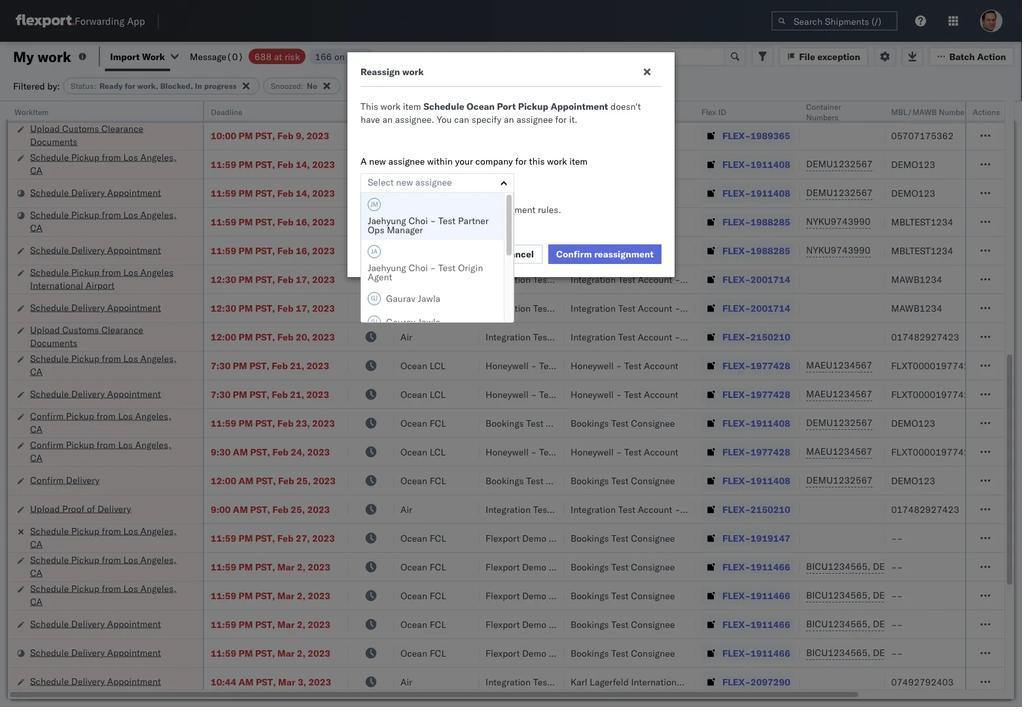 Task type: locate. For each thing, give the bounding box(es) containing it.
a new assignee within your company for this work item
[[361, 156, 588, 167]]

07492792403
[[891, 677, 954, 688]]

1 flex-1988285 from the top
[[722, 216, 790, 228]]

1 horizontal spatial numbers
[[939, 107, 971, 117]]

numbers inside container numbers
[[806, 112, 838, 122]]

customs down the airport
[[62, 324, 99, 336]]

2 12:00 from the top
[[211, 475, 236, 487]]

5 schedule delivery appointment link from the top
[[30, 618, 161, 631]]

los for schedule pickup from los angeles international airport button
[[123, 267, 138, 278]]

4 schedule pickup from los angeles, ca from the top
[[30, 526, 176, 550]]

1 integration test account - western digital from the top
[[571, 274, 746, 285]]

1 vertical spatial 2150210
[[751, 504, 790, 516]]

message
[[190, 51, 226, 62]]

3 flex-1911466 from the top
[[722, 619, 790, 631]]

otter left products,
[[571, 245, 592, 256]]

5 schedule pickup from los angeles, ca button from the top
[[30, 583, 186, 610]]

10 11:59 from the top
[[211, 648, 236, 660]]

upload customs clearance documents for 12:00 pm pst, feb 20, 2023
[[30, 324, 143, 349]]

confirm delivery link up proof
[[30, 474, 100, 487]]

flex-1911466
[[722, 562, 790, 573], [722, 591, 790, 602], [722, 619, 790, 631], [722, 648, 790, 660]]

0 vertical spatial 7:30 pm pst, feb 21, 2023
[[211, 360, 329, 372]]

workitem
[[14, 107, 49, 117]]

1 flexport from the top
[[485, 533, 520, 544]]

confirm delivery link down by:
[[30, 100, 100, 113]]

1 vertical spatial 12:30 pm pst, feb 17, 2023
[[211, 303, 335, 314]]

1 vertical spatial integration test account - western digital
[[571, 303, 746, 314]]

3 schedule pickup from los angeles, ca from the top
[[30, 353, 176, 378]]

1 this from the top
[[361, 101, 378, 112]]

1 horizontal spatial item
[[569, 156, 588, 167]]

2 vertical spatial for
[[515, 156, 527, 167]]

0 vertical spatial flex-1988285
[[722, 216, 790, 228]]

1 vertical spatial 12:00
[[211, 475, 236, 487]]

pst,
[[255, 101, 275, 113], [255, 130, 275, 141], [255, 159, 275, 170], [255, 187, 275, 199], [255, 216, 275, 228], [255, 245, 275, 256], [255, 274, 275, 285], [255, 303, 275, 314], [255, 331, 275, 343], [249, 360, 269, 372], [249, 389, 269, 400], [255, 418, 275, 429], [250, 447, 270, 458], [256, 475, 276, 487], [250, 504, 270, 516], [255, 533, 275, 544], [255, 562, 275, 573], [255, 591, 275, 602], [255, 619, 275, 631], [255, 648, 275, 660], [256, 677, 276, 688]]

0 vertical spatial confirm delivery link
[[30, 100, 100, 113]]

2 1911408 from the top
[[751, 187, 790, 199]]

: left no
[[301, 81, 303, 91]]

schedule delivery appointment button
[[30, 186, 161, 201], [30, 244, 161, 258], [30, 301, 161, 316], [30, 388, 161, 402], [30, 618, 161, 632], [30, 647, 161, 661], [30, 676, 161, 690]]

0 vertical spatial lagerfeld
[[702, 101, 741, 113]]

numbers left 'actions' at the top
[[939, 107, 971, 117]]

3 ocean lcl from the top
[[400, 389, 446, 400]]

2 vertical spatial upload
[[30, 503, 60, 515]]

2 lcl from the top
[[430, 360, 446, 372]]

9 fcl from the top
[[430, 619, 446, 631]]

1 vertical spatial products
[[509, 245, 547, 256]]

this up "ops"
[[361, 204, 378, 216]]

0 vertical spatial 12:30 pm pst, feb 17, 2023
[[211, 274, 335, 285]]

1 vertical spatial nyku9743990
[[806, 216, 870, 227]]

numbers down container
[[806, 112, 838, 122]]

confirm delivery up proof
[[30, 475, 100, 486]]

3 schedule pickup from los angeles, ca link from the top
[[30, 352, 186, 379]]

9:00
[[211, 504, 231, 516]]

05707175362
[[891, 130, 954, 141]]

11:59 pm pst, feb 14, 2023
[[211, 159, 335, 170], [211, 187, 335, 199]]

2 017482927423 from the top
[[891, 504, 959, 516]]

1 vertical spatial 11:59 pm pst, feb 14, 2023
[[211, 187, 335, 199]]

0 vertical spatial flex-2150210
[[722, 331, 790, 343]]

air
[[400, 274, 412, 285], [400, 303, 412, 314], [400, 331, 412, 343], [400, 504, 412, 516], [400, 677, 412, 688]]

upload customs clearance documents link down the airport
[[30, 324, 186, 350]]

assignee for a new assignee within your company for this work item
[[388, 156, 425, 167]]

1 vertical spatial flex-1988285
[[722, 245, 790, 256]]

jaehyung inside jaehyung choi - test origin agent
[[368, 262, 406, 274]]

confirm delivery button down by:
[[30, 100, 100, 114]]

am right the 9:00 on the left
[[233, 504, 248, 516]]

am right 9:30
[[233, 447, 248, 458]]

choi right agent
[[409, 262, 428, 274]]

1 vertical spatial gaurav
[[386, 317, 415, 328]]

2 7:30 from the top
[[211, 389, 231, 400]]

confirm pickup from los angeles, ca link for 11:59 pm pst, feb 23, 2023
[[30, 410, 186, 436]]

2 demo123 from the top
[[891, 187, 935, 199]]

angeles, for first schedule pickup from los angeles, ca button from the bottom
[[140, 583, 176, 595]]

1 12:00 from the top
[[211, 331, 236, 343]]

0 vertical spatial 2001714
[[751, 274, 790, 285]]

: left ready
[[94, 81, 96, 91]]

1 vertical spatial 25,
[[291, 504, 305, 516]]

4 bicu1234565, demu1232567 from the top
[[806, 648, 939, 659]]

company
[[475, 156, 513, 167]]

filtered
[[13, 80, 45, 92]]

have
[[361, 114, 380, 125]]

2 products from the top
[[509, 245, 547, 256]]

2 demo from the top
[[522, 562, 546, 573]]

0 vertical spatial nyku9743990
[[806, 101, 870, 112]]

11:59 pm pst, feb 27, 2023
[[211, 533, 335, 544]]

1 digital from the top
[[719, 274, 746, 285]]

bookings test consignee
[[485, 159, 590, 170], [571, 159, 675, 170], [485, 187, 590, 199], [571, 187, 675, 199], [485, 418, 590, 429], [571, 418, 675, 429], [485, 475, 590, 487], [571, 475, 675, 487], [571, 533, 675, 544], [571, 562, 675, 573], [571, 591, 675, 602], [571, 619, 675, 631], [571, 648, 675, 660]]

schedule pickup from los angeles, ca for 4th schedule pickup from los angeles, ca button from the top of the page
[[30, 555, 176, 579]]

25, up 27,
[[291, 504, 305, 516]]

3 schedule delivery appointment from the top
[[30, 302, 161, 313]]

demo123
[[891, 159, 935, 170], [891, 187, 935, 199], [891, 418, 935, 429], [891, 475, 935, 487]]

pickup for fourth schedule pickup from los angeles, ca button from the bottom of the page
[[71, 209, 99, 221]]

1 vertical spatial otter products - test account
[[485, 245, 611, 256]]

confirm pickup from los angeles, ca button for 11:59 pm pst, feb 23, 2023
[[30, 410, 186, 437]]

2 vertical spatial assignee
[[415, 177, 452, 188]]

am for 10:44
[[239, 677, 254, 688]]

4 lcl from the top
[[430, 447, 446, 458]]

1 vertical spatial international
[[631, 677, 684, 688]]

work right reassign at the left of page
[[402, 66, 424, 78]]

4 schedule delivery appointment link from the top
[[30, 388, 161, 401]]

0 vertical spatial 25,
[[296, 475, 311, 487]]

the
[[472, 204, 485, 216]]

017482927423 for 9:00 am pst, feb 25, 2023
[[891, 504, 959, 516]]

0 vertical spatial jaehyung
[[368, 215, 406, 227]]

am for 9:30
[[233, 447, 248, 458]]

gaurav right the gj
[[386, 293, 415, 305]]

1 an from the left
[[382, 114, 393, 125]]

0 vertical spatial flxt00001977428a
[[891, 360, 981, 372]]

1 vertical spatial 17,
[[296, 303, 310, 314]]

mode button
[[394, 104, 466, 117]]

2 this from the top
[[361, 204, 378, 216]]

1 vertical spatial 11:59 pm pst, feb 16, 2023
[[211, 245, 335, 256]]

work
[[142, 51, 165, 62]]

demo
[[522, 533, 546, 544], [522, 562, 546, 573], [522, 591, 546, 602], [522, 619, 546, 631], [522, 648, 546, 660]]

2 mbltest1234 from the top
[[891, 245, 953, 256]]

nyku9743990 for integration test account - karl lagerfeld
[[806, 101, 870, 112]]

1 clearance from the top
[[101, 123, 143, 134]]

2 11:59 pm pst, mar 2, 2023 from the top
[[211, 591, 330, 602]]

7 ocean fcl from the top
[[400, 562, 446, 573]]

upload customs clearance documents button down 'workitem' button
[[30, 122, 186, 150]]

2 7:30 pm pst, feb 21, 2023 from the top
[[211, 389, 329, 400]]

work up by:
[[37, 47, 71, 65]]

list box containing jaehyung choi - test partner ops manager
[[361, 193, 514, 334]]

gj
[[371, 295, 378, 303]]

new for select
[[396, 177, 413, 188]]

flex-2150210 for 12:00 pm pst, feb 20, 2023
[[722, 331, 790, 343]]

gaurav jawla
[[386, 293, 440, 305], [386, 317, 440, 328]]

choi inside jaehyung choi - test origin agent
[[409, 262, 428, 274]]

from inside schedule pickup from los angeles international airport
[[102, 267, 121, 278]]

2 flex-1911408 from the top
[[722, 187, 790, 199]]

0 vertical spatial upload customs clearance documents
[[30, 123, 143, 147]]

assignee for select new assignee
[[415, 177, 452, 188]]

agent
[[368, 272, 392, 283]]

flxt00001977428a
[[891, 360, 981, 372], [891, 389, 981, 400], [891, 447, 981, 458]]

0 vertical spatial confirm pickup from los angeles, ca
[[30, 411, 171, 435]]

angeles, for confirm pickup from los angeles, ca button for 11:59 pm pst, feb 23, 2023
[[135, 411, 171, 422]]

2023
[[306, 101, 329, 113], [306, 130, 329, 141], [312, 159, 335, 170], [312, 187, 335, 199], [312, 216, 335, 228], [312, 245, 335, 256], [312, 274, 335, 285], [312, 303, 335, 314], [312, 331, 335, 343], [306, 360, 329, 372], [306, 389, 329, 400], [312, 418, 335, 429], [307, 447, 330, 458], [313, 475, 336, 487], [307, 504, 330, 516], [312, 533, 335, 544], [308, 562, 330, 573], [308, 591, 330, 602], [308, 619, 330, 631], [308, 648, 330, 660], [308, 677, 331, 688]]

1 1988285 from the top
[[751, 216, 790, 228]]

flex-1977428 for confirm pickup from los angeles, ca
[[722, 447, 790, 458]]

clearance for 12:00 pm pst, feb 20, 2023
[[101, 324, 143, 336]]

item up assignee.
[[403, 101, 421, 112]]

new right a on the top left of the page
[[369, 156, 386, 167]]

test inside the jaehyung choi - test partner ops manager
[[438, 215, 456, 227]]

2 ca from the top
[[30, 222, 43, 234]]

1 21, from the top
[[290, 360, 304, 372]]

- inside jaehyung choi - test origin agent
[[430, 262, 436, 274]]

14,
[[296, 159, 310, 170], [296, 187, 310, 199]]

0 vertical spatial gaurav jawla
[[386, 293, 440, 305]]

0 vertical spatial western
[[683, 274, 717, 285]]

0 horizontal spatial new
[[369, 156, 386, 167]]

16,
[[296, 216, 310, 228], [296, 245, 310, 256]]

jaehyung inside the jaehyung choi - test partner ops manager
[[368, 215, 406, 227]]

27,
[[296, 533, 310, 544]]

jawla
[[418, 293, 440, 305], [418, 317, 440, 328]]

2 flex- from the top
[[722, 130, 751, 141]]

4 flex-1911408 from the top
[[722, 475, 790, 487]]

1 vertical spatial upload customs clearance documents
[[30, 324, 143, 349]]

1 vertical spatial gaurav jawla
[[386, 317, 440, 328]]

schedule pickup from los angeles international airport link
[[30, 266, 186, 292]]

flex-1989365
[[722, 130, 790, 141]]

2 vertical spatial flex-1977428
[[722, 447, 790, 458]]

ja
[[371, 248, 377, 256]]

los for first schedule pickup from los angeles, ca button from the bottom
[[123, 583, 138, 595]]

for left it.
[[555, 114, 567, 125]]

products,
[[595, 245, 634, 256]]

None field
[[368, 174, 371, 191]]

1 vertical spatial upload
[[30, 324, 60, 336]]

3 flex-1977428 from the top
[[722, 447, 790, 458]]

clearance down the airport
[[101, 324, 143, 336]]

select
[[368, 177, 394, 188]]

documents
[[30, 136, 77, 147], [30, 337, 77, 349]]

1 vertical spatial jaehyung
[[368, 262, 406, 274]]

an right have
[[382, 114, 393, 125]]

mar
[[277, 562, 295, 573], [277, 591, 295, 602], [277, 619, 295, 631], [277, 648, 295, 660], [278, 677, 295, 688]]

lcl for 9:30 am pst, feb 24, 2023 confirm pickup from los angeles, ca button
[[430, 447, 446, 458]]

pickup for 4th schedule pickup from los angeles, ca button from the top of the page
[[71, 555, 99, 566]]

0 vertical spatial international
[[30, 280, 83, 291]]

new right select
[[396, 177, 413, 188]]

1 vertical spatial mbltest1234
[[891, 245, 953, 256]]

am down 9:30 am pst, feb 24, 2023
[[239, 475, 254, 487]]

7 fcl from the top
[[430, 562, 446, 573]]

4 -- from the top
[[891, 619, 903, 631]]

1 vertical spatial 2001714
[[751, 303, 790, 314]]

4 fcl from the top
[[430, 418, 446, 429]]

1 ocean lcl from the top
[[400, 216, 446, 228]]

3 flex- from the top
[[722, 159, 751, 170]]

3 ca from the top
[[30, 366, 43, 378]]

name
[[509, 107, 530, 117]]

confirm for 11:59 pm pst, feb 23, 2023
[[30, 411, 64, 422]]

0 horizontal spatial international
[[30, 280, 83, 291]]

1 vertical spatial flex-1977428
[[722, 389, 790, 400]]

0 horizontal spatial karl
[[571, 677, 587, 688]]

cancel
[[503, 249, 534, 260]]

action
[[977, 51, 1006, 62]]

action
[[381, 204, 406, 216]]

0 vertical spatial 1977428
[[751, 360, 790, 372]]

choi right action
[[409, 215, 428, 227]]

2 upload customs clearance documents button from the top
[[30, 324, 186, 351]]

los for 1st schedule pickup from los angeles, ca button from the top of the page
[[123, 151, 138, 163]]

3 -- from the top
[[891, 591, 903, 602]]

7:30 pm pst, feb 21, 2023 down 12:00 pm pst, feb 20, 2023
[[211, 360, 329, 372]]

0 horizontal spatial lagerfeld
[[590, 677, 629, 688]]

upload customs clearance documents down 'workitem' button
[[30, 123, 143, 147]]

1 upload customs clearance documents button from the top
[[30, 122, 186, 150]]

pickup for 1st schedule pickup from los angeles, ca button from the top of the page
[[71, 151, 99, 163]]

air for upload customs clearance documents
[[400, 331, 412, 343]]

0 vertical spatial 11:59 pm pst, feb 14, 2023
[[211, 159, 335, 170]]

lagerfeld
[[702, 101, 741, 113], [590, 677, 629, 688]]

21, down 20,
[[290, 360, 304, 372]]

otter products, llc
[[571, 245, 653, 256]]

pickup inside schedule pickup from los angeles international airport
[[71, 267, 99, 278]]

1 bicu1234565, demu1232567 from the top
[[806, 561, 939, 573]]

0 vertical spatial assignee
[[516, 114, 553, 125]]

schedule pickup from los angeles, ca
[[30, 151, 176, 176], [30, 209, 176, 234], [30, 353, 176, 378], [30, 526, 176, 550], [30, 555, 176, 579], [30, 583, 176, 608]]

4 ocean fcl from the top
[[400, 418, 446, 429]]

manager
[[387, 224, 423, 236]]

0 vertical spatial gaurav
[[386, 293, 415, 305]]

1 2, from the top
[[297, 562, 305, 573]]

1 vertical spatial mawb1234
[[891, 303, 942, 314]]

pickup for schedule pickup from los angeles international airport button
[[71, 267, 99, 278]]

forwarding
[[75, 15, 124, 27]]

it.
[[569, 114, 578, 125]]

ops
[[368, 224, 384, 236]]

0 vertical spatial 14,
[[296, 159, 310, 170]]

flex-1989365 button
[[701, 127, 793, 145], [701, 127, 793, 145]]

0 vertical spatial products
[[509, 216, 547, 228]]

20,
[[296, 331, 310, 343]]

1 vertical spatial documents
[[30, 337, 77, 349]]

0 vertical spatial for
[[125, 81, 135, 91]]

2 bicu1234565, from the top
[[806, 590, 870, 602]]

5 schedule pickup from los angeles, ca from the top
[[30, 555, 176, 579]]

upload proof of delivery
[[30, 503, 131, 515]]

gaurav down agent
[[386, 317, 415, 328]]

gaurav
[[386, 293, 415, 305], [386, 317, 415, 328]]

los for 9:30 am pst, feb 24, 2023 confirm pickup from los angeles, ca button
[[118, 439, 133, 451]]

confirm delivery button up proof
[[30, 474, 100, 488]]

0 horizontal spatial item
[[403, 101, 421, 112]]

4 1911466 from the top
[[751, 648, 790, 660]]

0 vertical spatial flex-2001714
[[722, 274, 790, 285]]

schedule pickup from los angeles, ca for first schedule pickup from los angeles, ca button from the bottom
[[30, 583, 176, 608]]

upload for 12:00 pm pst, feb 20, 2023
[[30, 324, 60, 336]]

western
[[683, 274, 717, 285], [683, 303, 717, 314]]

1 vertical spatial 14,
[[296, 187, 310, 199]]

flexport. image
[[16, 14, 75, 27]]

--
[[891, 533, 903, 544], [891, 562, 903, 573], [891, 591, 903, 602], [891, 619, 903, 631], [891, 648, 903, 660]]

upload for 10:00 pm pst, feb 9, 2023
[[30, 123, 60, 134]]

2 vertical spatial nyku9743990
[[806, 245, 870, 256]]

3 nyku9743990 from the top
[[806, 245, 870, 256]]

6 resize handle column header from the left
[[679, 101, 695, 708]]

international left b.v
[[631, 677, 684, 688]]

1 vertical spatial jawla
[[418, 317, 440, 328]]

2 17, from the top
[[296, 303, 310, 314]]

7 schedule delivery appointment link from the top
[[30, 676, 161, 689]]

numbers for container numbers
[[806, 112, 838, 122]]

flex-1911408
[[722, 159, 790, 170], [722, 187, 790, 199], [722, 418, 790, 429], [722, 475, 790, 487]]

exception
[[817, 51, 860, 62]]

bookings
[[485, 159, 524, 170], [571, 159, 609, 170], [485, 187, 524, 199], [571, 187, 609, 199], [485, 418, 524, 429], [571, 418, 609, 429], [485, 475, 524, 487], [571, 475, 609, 487], [571, 533, 609, 544], [571, 562, 609, 573], [571, 591, 609, 602], [571, 619, 609, 631], [571, 648, 609, 660]]

upload customs clearance documents link down 'workitem' button
[[30, 122, 186, 148]]

upload customs clearance documents button for 12:00 pm pst, feb 20, 2023
[[30, 324, 186, 351]]

customs down 'workitem' button
[[62, 123, 99, 134]]

23,
[[296, 418, 310, 429]]

1 vertical spatial confirm delivery link
[[30, 474, 100, 487]]

flex-2150210 for 9:00 am pst, feb 25, 2023
[[722, 504, 790, 516]]

1 upload customs clearance documents link from the top
[[30, 122, 186, 148]]

4 schedule delivery appointment from the top
[[30, 388, 161, 400]]

flex id button
[[695, 104, 786, 117]]

- inside the jaehyung choi - test partner ops manager
[[430, 215, 436, 227]]

8 11:59 from the top
[[211, 591, 236, 602]]

bicu1234565, demu1232567
[[806, 561, 939, 573], [806, 590, 939, 602], [806, 619, 939, 630], [806, 648, 939, 659]]

pickup for 9:30 am pst, feb 24, 2023 confirm pickup from los angeles, ca button
[[66, 439, 94, 451]]

upload customs clearance documents down the airport
[[30, 324, 143, 349]]

0 vertical spatial 7:30
[[211, 360, 231, 372]]

5 resize handle column header from the left
[[548, 101, 564, 708]]

12:30 pm pst, feb 17, 2023
[[211, 274, 335, 285], [211, 303, 335, 314]]

0 vertical spatial customs
[[62, 123, 99, 134]]

4 11:59 pm pst, mar 2, 2023 from the top
[[211, 648, 330, 660]]

for left the work,
[[125, 81, 135, 91]]

an down port
[[504, 114, 514, 125]]

schedule pickup from los angeles, ca for 1st schedule pickup from los angeles, ca button from the top of the page
[[30, 151, 176, 176]]

2 2150210 from the top
[[751, 504, 790, 516]]

angeles, for fourth schedule pickup from los angeles, ca button from the bottom of the page
[[140, 209, 176, 221]]

7:30 pm pst, feb 21, 2023 up 11:59 pm pst, feb 23, 2023
[[211, 389, 329, 400]]

international left the airport
[[30, 280, 83, 291]]

1977428 for schedule pickup from los angeles, ca
[[751, 360, 790, 372]]

1 vertical spatial western
[[683, 303, 717, 314]]

forwarding app
[[75, 15, 145, 27]]

angeles, for 9:30 am pst, feb 24, 2023 confirm pickup from los angeles, ca button
[[135, 439, 171, 451]]

0 vertical spatial 16,
[[296, 216, 310, 228]]

work
[[37, 47, 71, 65], [402, 66, 424, 78], [381, 101, 401, 112], [547, 156, 567, 167]]

jaehyung down jm
[[368, 215, 406, 227]]

0 vertical spatial mawb1234
[[891, 274, 942, 285]]

item right this
[[569, 156, 588, 167]]

1 11:59 pm pst, feb 14, 2023 from the top
[[211, 159, 335, 170]]

2 flex-1911466 from the top
[[722, 591, 790, 602]]

3 1911408 from the top
[[751, 418, 790, 429]]

0 vertical spatial otter products - test account
[[485, 216, 611, 228]]

appointment
[[551, 101, 608, 112], [107, 187, 161, 198], [107, 244, 161, 256], [107, 302, 161, 313], [107, 388, 161, 400], [107, 619, 161, 630], [107, 647, 161, 659], [107, 676, 161, 688]]

2 schedule pickup from los angeles, ca link from the top
[[30, 208, 186, 235]]

1 vertical spatial upload customs clearance documents link
[[30, 324, 186, 350]]

flex-1911408 button
[[701, 155, 793, 174], [701, 155, 793, 174], [701, 184, 793, 203], [701, 184, 793, 203], [701, 415, 793, 433], [701, 415, 793, 433], [701, 472, 793, 490], [701, 472, 793, 490]]

work right the "snooze"
[[381, 101, 401, 112]]

air for schedule pickup from los angeles international airport
[[400, 274, 412, 285]]

lcl for 3rd schedule pickup from los angeles, ca button
[[430, 360, 446, 372]]

1 confirm pickup from los angeles, ca link from the top
[[30, 410, 186, 436]]

reassignment
[[594, 249, 654, 260]]

progress
[[204, 81, 237, 91]]

1 vertical spatial 7:30 pm pst, feb 21, 2023
[[211, 389, 329, 400]]

21, up 23,
[[290, 389, 304, 400]]

0 vertical spatial 21,
[[290, 360, 304, 372]]

1 western from the top
[[683, 274, 717, 285]]

0 vertical spatial upload
[[30, 123, 60, 134]]

schedule pickup from los angeles, ca link for 1st schedule pickup from los angeles, ca button from the top of the page
[[30, 151, 186, 177]]

am right 10:44
[[239, 677, 254, 688]]

0 vertical spatial integration test account - western digital
[[571, 274, 746, 285]]

7:30 down 12:00 pm pst, feb 20, 2023
[[211, 360, 231, 372]]

my work
[[13, 47, 71, 65]]

21 flex- from the top
[[722, 677, 751, 688]]

confirm delivery
[[30, 100, 100, 112], [30, 475, 100, 486]]

resize handle column header for client name button
[[548, 101, 564, 708]]

0 vertical spatial clearance
[[101, 123, 143, 134]]

choi inside the jaehyung choi - test partner ops manager
[[409, 215, 428, 227]]

batch action
[[949, 51, 1006, 62]]

2 vertical spatial maeu1234567
[[806, 446, 872, 458]]

7:30 up 9:30
[[211, 389, 231, 400]]

0 vertical spatial 11:59 pm pst, feb 16, 2023
[[211, 216, 335, 228]]

proof
[[62, 503, 84, 515]]

flexport demo consignee
[[485, 533, 593, 544], [485, 562, 593, 573], [485, 591, 593, 602], [485, 619, 593, 631], [485, 648, 593, 660]]

resize handle column header for 'workitem' button
[[187, 101, 203, 708]]

upload customs clearance documents button down the airport
[[30, 324, 186, 351]]

0 vertical spatial upload customs clearance documents link
[[30, 122, 186, 148]]

this for this work item schedule ocean port pickup appointment
[[361, 101, 378, 112]]

1 confirm pickup from los angeles, ca button from the top
[[30, 410, 186, 437]]

resize handle column header
[[187, 101, 203, 708], [332, 101, 348, 708], [378, 101, 394, 708], [463, 101, 479, 708], [548, 101, 564, 708], [679, 101, 695, 708], [784, 101, 800, 708], [869, 101, 885, 708], [989, 101, 1004, 708]]

0 vertical spatial 17,
[[296, 274, 310, 285]]

Search Shipments (/) text field
[[771, 11, 898, 31]]

25, down 24,
[[296, 475, 311, 487]]

1 vertical spatial confirm pickup from los angeles, ca link
[[30, 439, 186, 465]]

flex-1977428
[[722, 360, 790, 372], [722, 389, 790, 400], [722, 447, 790, 458]]

confirm reassignment button
[[548, 245, 662, 264]]

1 vertical spatial item
[[569, 156, 588, 167]]

1 flex-2001714 from the top
[[722, 274, 790, 285]]

10:44 am pst, mar 3, 2023
[[211, 677, 331, 688]]

jaehyung for ops
[[368, 215, 406, 227]]

1 vertical spatial 1988285
[[751, 245, 790, 256]]

confirm delivery down by:
[[30, 100, 100, 112]]

7 resize handle column header from the left
[[784, 101, 800, 708]]

1 vertical spatial flxt00001977428a
[[891, 389, 981, 400]]

2 1977428 from the top
[[751, 389, 790, 400]]

resize handle column header for deadline button
[[332, 101, 348, 708]]

this up have
[[361, 101, 378, 112]]

0 horizontal spatial numbers
[[806, 112, 838, 122]]

confirm delivery for second 'confirm delivery' link from the bottom of the page
[[30, 100, 100, 112]]

consignee inside button
[[571, 107, 608, 117]]

1 schedule pickup from los angeles, ca from the top
[[30, 151, 176, 176]]

schedule pickup from los angeles, ca link for fourth schedule pickup from los angeles, ca button from the bottom of the page
[[30, 208, 186, 235]]

flex-2097290 button
[[701, 674, 793, 692], [701, 674, 793, 692]]

6 schedule delivery appointment from the top
[[30, 647, 161, 659]]

angeles, for 4th schedule pickup from los angeles, ca button from the top of the page
[[140, 555, 176, 566]]

for left this
[[515, 156, 527, 167]]

1 horizontal spatial international
[[631, 677, 684, 688]]

1 vertical spatial 7:30
[[211, 389, 231, 400]]

5 flex- from the top
[[722, 216, 751, 228]]

1 choi from the top
[[409, 215, 428, 227]]

1 vertical spatial 12:30
[[211, 303, 236, 314]]

los for 4th schedule pickup from los angeles, ca button from the top of the page
[[123, 555, 138, 566]]

otter down partner
[[485, 245, 507, 256]]

3 bicu1234565, demu1232567 from the top
[[806, 619, 939, 630]]

1 schedule delivery appointment from the top
[[30, 187, 161, 198]]

list box
[[361, 193, 514, 334]]

los inside schedule pickup from los angeles international airport
[[123, 267, 138, 278]]

3 bicu1234565, from the top
[[806, 619, 870, 630]]

2 schedule delivery appointment button from the top
[[30, 244, 161, 258]]

account
[[638, 101, 672, 113], [577, 216, 611, 228], [577, 245, 611, 256], [638, 274, 672, 285], [638, 303, 672, 314], [553, 331, 587, 343], [638, 331, 672, 343], [559, 360, 593, 372], [644, 360, 678, 372], [559, 389, 593, 400], [644, 389, 678, 400], [559, 447, 593, 458], [644, 447, 678, 458], [553, 504, 587, 516], [638, 504, 672, 516]]

11:59 pm pst, mar 2, 2023
[[211, 562, 330, 573], [211, 591, 330, 602], [211, 619, 330, 631], [211, 648, 330, 660]]

0 vertical spatial confirm pickup from los angeles, ca link
[[30, 410, 186, 436]]

1 vertical spatial upload customs clearance documents button
[[30, 324, 186, 351]]

1 lcl from the top
[[430, 216, 446, 228]]

9 resize handle column header from the left
[[989, 101, 1004, 708]]

1 7:30 from the top
[[211, 360, 231, 372]]

confirm for 9:30 am pst, feb 24, 2023
[[30, 439, 64, 451]]

work right this
[[547, 156, 567, 167]]

clearance down 'workitem' button
[[101, 123, 143, 134]]

for
[[125, 81, 135, 91], [555, 114, 567, 125], [515, 156, 527, 167]]

flex-2130384
[[722, 101, 790, 113]]

ready
[[99, 81, 123, 91]]

assignee inside doesn't have an assignee. you can specify an assignee for it.
[[516, 114, 553, 125]]

0 vertical spatial documents
[[30, 136, 77, 147]]

1 vertical spatial confirm delivery
[[30, 475, 100, 486]]

ocean lcl for 3rd schedule pickup from los angeles, ca button
[[400, 360, 446, 372]]

0 horizontal spatial for
[[125, 81, 135, 91]]

jaehyung down ja
[[368, 262, 406, 274]]

0 vertical spatial flex-1977428
[[722, 360, 790, 372]]

2 horizontal spatial for
[[555, 114, 567, 125]]

flex-2001714
[[722, 274, 790, 285], [722, 303, 790, 314]]

: for snoozed
[[301, 81, 303, 91]]

12:00 for 12:00 am pst, feb 25, 2023
[[211, 475, 236, 487]]

11:00
[[211, 101, 236, 113]]

1 vertical spatial new
[[396, 177, 413, 188]]

pickup for first schedule pickup from los angeles, ca button from the bottom
[[71, 583, 99, 595]]

1 vertical spatial flex-2150210
[[722, 504, 790, 516]]

upload customs clearance documents button for 10:00 pm pst, feb 9, 2023
[[30, 122, 186, 150]]

2 schedule delivery appointment link from the top
[[30, 244, 161, 257]]

delivery inside upload proof of delivery link
[[97, 503, 131, 515]]

0 vertical spatial choi
[[409, 215, 428, 227]]

1 horizontal spatial karl
[[683, 101, 700, 113]]

1911466
[[751, 562, 790, 573], [751, 591, 790, 602], [751, 619, 790, 631], [751, 648, 790, 660]]

1 confirm delivery from the top
[[30, 100, 100, 112]]

1 ocean fcl from the top
[[400, 101, 446, 113]]

0 vertical spatial new
[[369, 156, 386, 167]]



Task type: describe. For each thing, give the bounding box(es) containing it.
nyku9743990 for otter products, llc
[[806, 245, 870, 256]]

0 vertical spatial karl
[[683, 101, 700, 113]]

1 ca from the top
[[30, 165, 43, 176]]

container
[[806, 102, 841, 112]]

ocean lcl for 9:30 am pst, feb 24, 2023 confirm pickup from los angeles, ca button
[[400, 447, 446, 458]]

snoozed
[[271, 81, 301, 91]]

confirm reassignment
[[556, 249, 654, 260]]

2 21, from the top
[[290, 389, 304, 400]]

1 vertical spatial karl
[[571, 677, 587, 688]]

upload proof of delivery link
[[30, 503, 131, 516]]

actions
[[973, 107, 1000, 117]]

schedule pickup from los angeles international airport button
[[30, 266, 186, 293]]

1 vertical spatial lagerfeld
[[590, 677, 629, 688]]

import work
[[110, 51, 165, 62]]

otter down assignment
[[485, 216, 507, 228]]

1989365
[[751, 130, 790, 141]]

pickup for 3rd schedule pickup from los angeles, ca button
[[71, 353, 99, 364]]

4 schedule pickup from los angeles, ca button from the top
[[30, 554, 186, 581]]

for inside doesn't have an assignee. you can specify an assignee for it.
[[555, 114, 567, 125]]

mbl/mawb
[[891, 107, 937, 117]]

16 flex- from the top
[[722, 533, 751, 544]]

3 ocean fcl from the top
[[400, 187, 446, 199]]

confirm pickup from los angeles, ca for 11:59 pm pst, feb 23, 2023
[[30, 411, 171, 435]]

2 flex-2001714 from the top
[[722, 303, 790, 314]]

2 1988285 from the top
[[751, 245, 790, 256]]

1 horizontal spatial lagerfeld
[[702, 101, 741, 113]]

1 flex- from the top
[[722, 101, 751, 113]]

5 -- from the top
[[891, 648, 903, 660]]

confirm pickup from los angeles, ca button for 9:30 am pst, feb 24, 2023
[[30, 439, 186, 466]]

confirm inside confirm reassignment button
[[556, 249, 592, 260]]

4 2, from the top
[[297, 648, 305, 660]]

test inside jaehyung choi - test origin agent
[[438, 262, 456, 274]]

international inside schedule pickup from los angeles international airport
[[30, 280, 83, 291]]

6 ocean fcl from the top
[[400, 533, 446, 544]]

not
[[425, 204, 439, 216]]

6 11:59 from the top
[[211, 533, 236, 544]]

partner
[[458, 215, 489, 227]]

1 otter products - test account from the top
[[485, 216, 611, 228]]

confirm delivery for 1st 'confirm delivery' link from the bottom
[[30, 475, 100, 486]]

4 ca from the top
[[30, 424, 43, 435]]

los for confirm pickup from los angeles, ca button for 11:59 pm pst, feb 23, 2023
[[118, 411, 133, 422]]

at
[[274, 51, 282, 62]]

resize handle column header for container numbers button in the top right of the page
[[869, 101, 885, 708]]

2 2001714 from the top
[[751, 303, 790, 314]]

work for my
[[37, 47, 71, 65]]

choi for ops
[[409, 215, 428, 227]]

los for 3rd schedule pickup from los angeles, ca button
[[123, 353, 138, 364]]

5 flexport from the top
[[485, 648, 520, 660]]

1 14, from the top
[[296, 159, 310, 170]]

2150210 for 12:00 pm pst, feb 20, 2023
[[751, 331, 790, 343]]

cancel button
[[494, 245, 543, 264]]

can
[[454, 114, 469, 125]]

2 mawb1234 from the top
[[891, 303, 942, 314]]

2 jawla from the top
[[418, 317, 440, 328]]

9:30 am pst, feb 24, 2023
[[211, 447, 330, 458]]

3 schedule pickup from los angeles, ca button from the top
[[30, 352, 186, 380]]

select new assignee
[[368, 177, 452, 188]]

1 11:59 pm pst, mar 2, 2023 from the top
[[211, 562, 330, 573]]

5 flexport demo consignee from the top
[[485, 648, 593, 660]]

20 flex- from the top
[[722, 648, 751, 660]]

jaehyung for agent
[[368, 262, 406, 274]]

flex-1977428 for schedule pickup from los angeles, ca
[[722, 360, 790, 372]]

1 fcl from the top
[[430, 101, 446, 113]]

jm
[[370, 201, 378, 208]]

this
[[529, 156, 545, 167]]

3 schedule delivery appointment link from the top
[[30, 301, 161, 314]]

2 11:59 from the top
[[211, 187, 236, 199]]

flex-2097290
[[722, 677, 790, 688]]

schedule pickup from los angeles international airport
[[30, 267, 174, 291]]

file
[[799, 51, 815, 62]]

message (0)
[[190, 51, 243, 62]]

2 2, from the top
[[297, 591, 305, 602]]

3 1911466 from the top
[[751, 619, 790, 631]]

track
[[347, 51, 368, 62]]

10 ocean fcl from the top
[[400, 648, 446, 660]]

1 confirm delivery button from the top
[[30, 100, 100, 114]]

status
[[71, 81, 94, 91]]

3,
[[298, 677, 306, 688]]

2 schedule delivery appointment from the top
[[30, 244, 161, 256]]

work for reassign
[[402, 66, 424, 78]]

2 11:59 pm pst, feb 14, 2023 from the top
[[211, 187, 335, 199]]

upload customs clearance documents link for 10:00
[[30, 122, 186, 148]]

5 demo from the top
[[522, 648, 546, 660]]

2150210 for 9:00 am pst, feb 25, 2023
[[751, 504, 790, 516]]

work for this
[[381, 101, 401, 112]]

angeles, for 3rd schedule pickup from los angeles, ca button
[[140, 353, 176, 364]]

1 jawla from the top
[[418, 293, 440, 305]]

2 ocean fcl from the top
[[400, 159, 446, 170]]

18 flex- from the top
[[722, 591, 751, 602]]

1977428 for confirm pickup from los angeles, ca
[[751, 447, 790, 458]]

resize handle column header for flex id button
[[784, 101, 800, 708]]

work,
[[137, 81, 158, 91]]

my
[[13, 47, 34, 65]]

snooze
[[355, 107, 380, 117]]

mbl/mawb numbers
[[891, 107, 971, 117]]

forwarding app link
[[16, 14, 145, 27]]

schedule pickup from los angeles, ca for fourth schedule pickup from los angeles, ca button from the bottom of the page
[[30, 209, 176, 234]]

upload customs clearance documents for 10:00 pm pst, feb 9, 2023
[[30, 123, 143, 147]]

maeu1234567 for confirm pickup from los angeles, ca
[[806, 446, 872, 458]]

2 16, from the top
[[296, 245, 310, 256]]

file exception
[[799, 51, 860, 62]]

166 on track
[[315, 51, 368, 62]]

9:00 am pst, feb 25, 2023
[[211, 504, 330, 516]]

flxt00001977428a for confirm pickup from los angeles, ca
[[891, 447, 981, 458]]

2 flexport from the top
[[485, 562, 520, 573]]

12:00 for 12:00 pm pst, feb 20, 2023
[[211, 331, 236, 343]]

resize handle column header for mode button
[[463, 101, 479, 708]]

risk
[[285, 51, 300, 62]]

166
[[315, 51, 332, 62]]

1 flex-1911466 from the top
[[722, 562, 790, 573]]

2 digital from the top
[[719, 303, 746, 314]]

1 confirm delivery link from the top
[[30, 100, 100, 113]]

customs for 12:00 pm pst, feb 20, 2023
[[62, 324, 99, 336]]

2 12:30 pm pst, feb 17, 2023 from the top
[[211, 303, 335, 314]]

12:00 am pst, feb 25, 2023
[[211, 475, 336, 487]]

this for this action will not impact the assignment rules.
[[361, 204, 378, 216]]

schedule pickup from los angeles, ca link for 4th schedule pickup from los angeles, ca button from the top of the page
[[30, 554, 186, 580]]

new for a
[[369, 156, 386, 167]]

upload proof of delivery button
[[30, 503, 131, 517]]

mar for 4th schedule pickup from los angeles, ca button from the top of the page's "schedule pickup from los angeles, ca" link
[[277, 562, 295, 573]]

am for 9:00
[[233, 504, 248, 516]]

5 ca from the top
[[30, 452, 43, 464]]

consignee button
[[564, 104, 682, 117]]

of
[[87, 503, 95, 515]]

a
[[361, 156, 367, 167]]

c/o
[[703, 677, 719, 688]]

status : ready for work, blocked, in progress
[[71, 81, 237, 91]]

confirm pickup from los angeles, ca for 9:30 am pst, feb 24, 2023
[[30, 439, 171, 464]]

1 1911408 from the top
[[751, 159, 790, 170]]

karl lagerfeld international b.v c/o bleckmann
[[571, 677, 768, 688]]

am for 12:00
[[239, 475, 254, 487]]

8 fcl from the top
[[430, 591, 446, 602]]

1 products from the top
[[509, 216, 547, 228]]

9 ocean fcl from the top
[[400, 619, 446, 631]]

25, for 12:00 am pst, feb 25, 2023
[[296, 475, 311, 487]]

1 11:59 pm pst, feb 16, 2023 from the top
[[211, 216, 335, 228]]

9,
[[296, 130, 304, 141]]

air for schedule delivery appointment
[[400, 677, 412, 688]]

11:00 pm pst, feb 6, 2023
[[211, 101, 329, 113]]

customs for 10:00 pm pst, feb 9, 2023
[[62, 123, 99, 134]]

5 schedule delivery appointment button from the top
[[30, 618, 161, 632]]

2 12:30 from the top
[[211, 303, 236, 314]]

2 maeu1234567 from the top
[[806, 389, 872, 400]]

1 11:59 from the top
[[211, 159, 236, 170]]

2130384
[[751, 101, 790, 113]]

688
[[255, 51, 272, 62]]

11:59 pm pst, feb 23, 2023
[[211, 418, 335, 429]]

3 11:59 from the top
[[211, 216, 236, 228]]

Search Work text field
[[583, 47, 725, 66]]

clearance for 10:00 pm pst, feb 9, 2023
[[101, 123, 143, 134]]

los for fourth schedule pickup from los angeles, ca button from the bottom of the page
[[123, 209, 138, 221]]

4 flex-1911466 from the top
[[722, 648, 790, 660]]

1 schedule delivery appointment button from the top
[[30, 186, 161, 201]]

in
[[195, 81, 202, 91]]

numbers for mbl/mawb numbers
[[939, 107, 971, 117]]

2 nyku9743990 from the top
[[806, 216, 870, 227]]

7 11:59 from the top
[[211, 562, 236, 573]]

2 bicu1234565, demu1232567 from the top
[[806, 590, 939, 602]]

4 flex- from the top
[[722, 187, 751, 199]]

flex
[[701, 107, 716, 117]]

10 fcl from the top
[[430, 648, 446, 660]]

batch
[[949, 51, 975, 62]]

schedule pickup from los angeles, ca for 3rd schedule pickup from los angeles, ca button
[[30, 353, 176, 378]]

schedule inside schedule pickup from los angeles international airport
[[30, 267, 69, 278]]

by:
[[47, 80, 60, 92]]

upload customs clearance documents link for 12:00
[[30, 324, 186, 350]]

flex id
[[701, 107, 726, 117]]

port
[[497, 101, 516, 112]]

schedule pickup from los angeles, ca link for first schedule pickup from los angeles, ca button from the bottom
[[30, 583, 186, 609]]

3 resize handle column header from the left
[[378, 101, 394, 708]]

choi for agent
[[409, 262, 428, 274]]

upload inside upload proof of delivery link
[[30, 503, 60, 515]]

4 11:59 from the top
[[211, 245, 236, 256]]

within
[[427, 156, 453, 167]]

schedule pickup from los angeles, ca link for 3rd schedule pickup from los angeles, ca button
[[30, 352, 186, 379]]

documents for 10:00 pm pst, feb 9, 2023
[[30, 136, 77, 147]]

11 flex- from the top
[[722, 389, 751, 400]]

zimu3048342
[[891, 101, 953, 113]]

mode
[[400, 107, 421, 117]]

documents for 12:00 pm pst, feb 20, 2023
[[30, 337, 77, 349]]

confirm for 11:00 pm pst, feb 6, 2023
[[30, 100, 64, 112]]

workitem button
[[8, 104, 190, 117]]

mar for first schedule delivery appointment link from the bottom of the page
[[278, 677, 295, 688]]

1 12:30 from the top
[[211, 274, 236, 285]]

2097290
[[751, 677, 790, 688]]

8 ocean fcl from the top
[[400, 591, 446, 602]]

0 vertical spatial item
[[403, 101, 421, 112]]

angeles
[[140, 267, 174, 278]]

airport
[[86, 280, 115, 291]]

your
[[455, 156, 473, 167]]

2 flex-1977428 from the top
[[722, 389, 790, 400]]

4 schedule pickup from los angeles, ca link from the top
[[30, 525, 186, 551]]

6 fcl from the top
[[430, 533, 446, 544]]

specify
[[472, 114, 501, 125]]

ocean lcl for fourth schedule pickup from los angeles, ca button from the bottom of the page
[[400, 216, 446, 228]]

mbl/mawb numbers button
[[885, 104, 1022, 117]]

2 fcl from the top
[[430, 159, 446, 170]]

2 11:59 pm pst, feb 16, 2023 from the top
[[211, 245, 335, 256]]

assignment
[[488, 204, 535, 216]]

13 flex- from the top
[[722, 447, 751, 458]]

7 flex- from the top
[[722, 274, 751, 285]]

client name
[[485, 107, 530, 117]]

app
[[127, 15, 145, 27]]

10:00
[[211, 130, 236, 141]]

will
[[409, 204, 423, 216]]

19 flex- from the top
[[722, 619, 751, 631]]

24,
[[291, 447, 305, 458]]

mar for first schedule pickup from los angeles, ca button from the bottom's "schedule pickup from los angeles, ca" link
[[277, 591, 295, 602]]

5 ocean fcl from the top
[[400, 475, 446, 487]]

14 flex- from the top
[[722, 475, 751, 487]]

flxt00001977428a for schedule pickup from los angeles, ca
[[891, 360, 981, 372]]

deadline
[[211, 107, 242, 117]]

2 otter products - test account from the top
[[485, 245, 611, 256]]

1 gaurav from the top
[[386, 293, 415, 305]]

10:00 pm pst, feb 9, 2023
[[211, 130, 329, 141]]

angeles, for 1st schedule pickup from los angeles, ca button from the top of the page
[[140, 151, 176, 163]]

25, for 9:00 am pst, feb 25, 2023
[[291, 504, 305, 516]]

pickup for confirm pickup from los angeles, ca button for 11:59 pm pst, feb 23, 2023
[[66, 411, 94, 422]]

1 12:30 pm pst, feb 17, 2023 from the top
[[211, 274, 335, 285]]

confirm pickup from los angeles, ca link for 9:30 am pst, feb 24, 2023
[[30, 439, 186, 465]]

017482927423 for 12:00 pm pst, feb 20, 2023
[[891, 331, 959, 343]]

flex-1919147
[[722, 533, 790, 544]]

1919147
[[751, 533, 790, 544]]

6,
[[296, 101, 304, 113]]

b.v
[[686, 677, 701, 688]]

2 integration test account - western digital from the top
[[571, 303, 746, 314]]

: for status
[[94, 81, 96, 91]]



Task type: vqa. For each thing, say whether or not it's contained in the screenshot.
017482927423
yes



